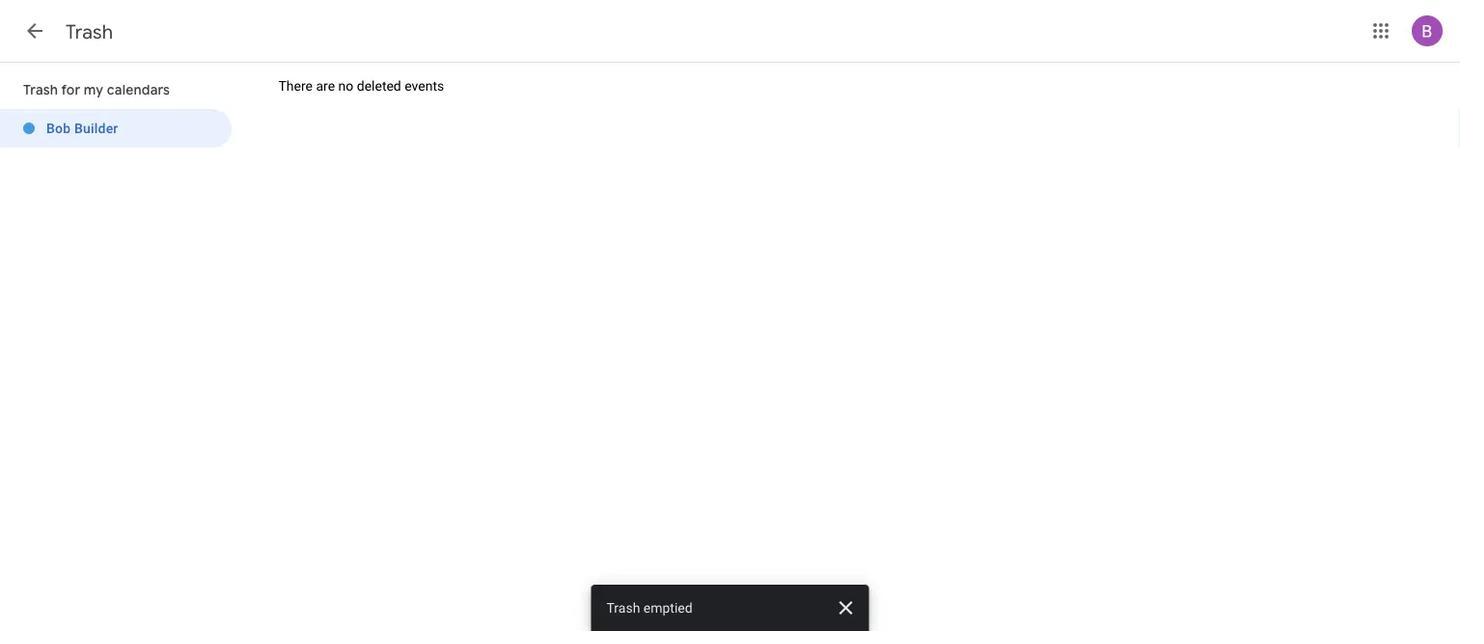Task type: vqa. For each thing, say whether or not it's contained in the screenshot.
hours
no



Task type: describe. For each thing, give the bounding box(es) containing it.
go back image
[[23, 19, 46, 42]]

are
[[316, 78, 335, 94]]

trash for trash emptied
[[607, 600, 640, 616]]

trash emptied
[[607, 600, 693, 616]]

bob builder link
[[0, 109, 232, 148]]

events
[[405, 78, 444, 94]]

there are no deleted events
[[278, 78, 444, 94]]

trash for trash
[[66, 20, 113, 44]]



Task type: locate. For each thing, give the bounding box(es) containing it.
builder
[[74, 120, 118, 136]]

bob builder
[[46, 120, 118, 136]]

trash right 'go back' image
[[66, 20, 113, 44]]

trash for trash for my calendars
[[23, 81, 58, 98]]

there
[[278, 78, 313, 94]]

emptied
[[644, 600, 693, 616]]

for
[[61, 81, 80, 98]]

bob builder list item
[[0, 109, 232, 148]]

0 horizontal spatial trash
[[23, 81, 58, 98]]

deleted
[[357, 78, 401, 94]]

my
[[84, 81, 104, 98]]

bob
[[46, 120, 71, 136]]

calendars
[[107, 81, 170, 98]]

trash left emptied
[[607, 600, 640, 616]]

1 horizontal spatial trash
[[66, 20, 113, 44]]

trash for my calendars
[[23, 81, 170, 98]]

2 horizontal spatial trash
[[607, 600, 640, 616]]

trash heading
[[66, 20, 113, 44]]

trash
[[66, 20, 113, 44], [23, 81, 58, 98], [607, 600, 640, 616]]

trash left for at the left
[[23, 81, 58, 98]]

0 vertical spatial trash
[[66, 20, 113, 44]]

no
[[338, 78, 354, 94]]

1 vertical spatial trash
[[23, 81, 58, 98]]

2 vertical spatial trash
[[607, 600, 640, 616]]



